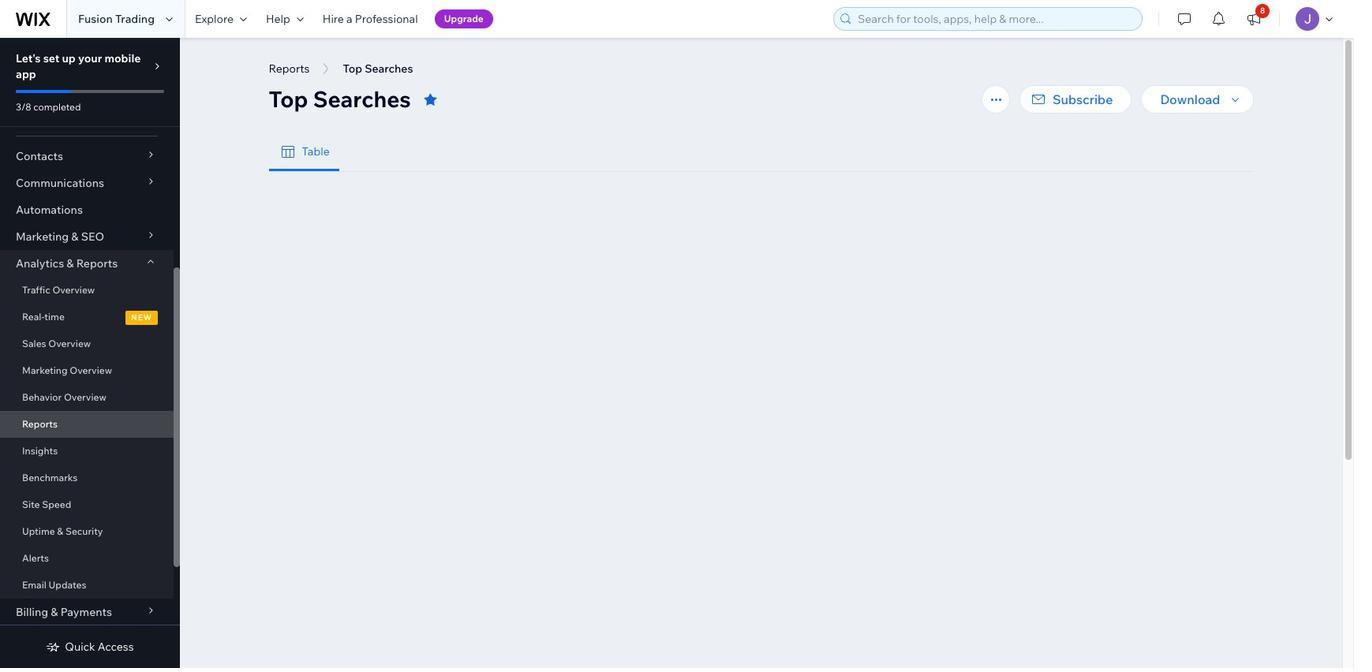 Task type: describe. For each thing, give the bounding box(es) containing it.
time
[[44, 311, 65, 323]]

site speed link
[[0, 492, 174, 519]]

insights link
[[0, 438, 174, 465]]

marketing & seo button
[[0, 223, 174, 250]]

subscribe
[[1053, 92, 1113, 107]]

benchmarks
[[22, 472, 78, 484]]

a
[[347, 12, 353, 26]]

let's
[[16, 51, 41, 66]]

subscribe button
[[1020, 85, 1132, 114]]

top searches button
[[335, 57, 421, 80]]

overview for traffic overview
[[52, 284, 95, 296]]

sidebar element
[[0, 38, 180, 668]]

& for billing
[[51, 605, 58, 620]]

completed
[[33, 101, 81, 113]]

email
[[22, 579, 46, 591]]

billing & payments
[[16, 605, 112, 620]]

let's set up your mobile app
[[16, 51, 141, 81]]

set
[[43, 51, 59, 66]]

3/8 completed
[[16, 101, 81, 113]]

hire a professional
[[323, 12, 418, 26]]

analytics & reports
[[16, 256, 118, 271]]

real-time
[[22, 311, 65, 323]]

3/8
[[16, 101, 31, 113]]

marketing & seo
[[16, 230, 104, 244]]

1 vertical spatial searches
[[313, 85, 411, 113]]

insights
[[22, 445, 58, 457]]

marketing for marketing overview
[[22, 365, 68, 376]]

billing & payments button
[[0, 599, 174, 626]]

email updates link
[[0, 572, 174, 599]]

searches inside top searches button
[[365, 62, 413, 76]]

mobile
[[104, 51, 141, 66]]

uptime
[[22, 526, 55, 537]]

new
[[131, 313, 152, 323]]

app
[[16, 67, 36, 81]]

traffic overview
[[22, 284, 95, 296]]

reports for reports link
[[22, 418, 58, 430]]

site
[[22, 499, 40, 511]]

automations link
[[0, 197, 174, 223]]

quick access button
[[46, 640, 134, 654]]

behavior
[[22, 391, 62, 403]]

analytics & reports button
[[0, 250, 174, 277]]

updates
[[49, 579, 86, 591]]

overview for behavior overview
[[64, 391, 106, 403]]

communications button
[[0, 170, 174, 197]]

table
[[302, 144, 330, 159]]

overview for marketing overview
[[70, 365, 112, 376]]

quick
[[65, 640, 95, 654]]

top inside button
[[343, 62, 362, 76]]



Task type: locate. For each thing, give the bounding box(es) containing it.
overview for sales overview
[[48, 338, 91, 350]]

download button
[[1142, 85, 1254, 114]]

sales overview
[[22, 338, 91, 350]]

automations
[[16, 203, 83, 217]]

& down marketing & seo
[[67, 256, 74, 271]]

& inside analytics & reports popup button
[[67, 256, 74, 271]]

0 vertical spatial top
[[343, 62, 362, 76]]

& for marketing
[[71, 230, 79, 244]]

& right billing
[[51, 605, 58, 620]]

overview down sales overview link
[[70, 365, 112, 376]]

explore
[[195, 12, 234, 26]]

traffic overview link
[[0, 277, 174, 304]]

top searches inside top searches button
[[343, 62, 413, 76]]

2 horizontal spatial reports
[[269, 62, 310, 76]]

8
[[1260, 6, 1265, 16]]

contacts
[[16, 149, 63, 163]]

uptime & security
[[22, 526, 103, 537]]

help
[[266, 12, 290, 26]]

access
[[98, 640, 134, 654]]

searches
[[365, 62, 413, 76], [313, 85, 411, 113]]

top down a on the left top
[[343, 62, 362, 76]]

upgrade
[[444, 13, 484, 24]]

1 horizontal spatial reports
[[76, 256, 118, 271]]

reports inside button
[[269, 62, 310, 76]]

& for uptime
[[57, 526, 63, 537]]

marketing overview
[[22, 365, 112, 376]]

reports
[[269, 62, 310, 76], [76, 256, 118, 271], [22, 418, 58, 430]]

payments
[[60, 605, 112, 620]]

top down reports button
[[269, 85, 308, 113]]

reports inside popup button
[[76, 256, 118, 271]]

& inside uptime & security link
[[57, 526, 63, 537]]

marketing for marketing & seo
[[16, 230, 69, 244]]

hire a professional link
[[313, 0, 427, 38]]

trading
[[115, 12, 155, 26]]

& left seo
[[71, 230, 79, 244]]

sales
[[22, 338, 46, 350]]

sales overview link
[[0, 331, 174, 358]]

1 vertical spatial marketing
[[22, 365, 68, 376]]

0 vertical spatial marketing
[[16, 230, 69, 244]]

marketing up analytics
[[16, 230, 69, 244]]

analytics
[[16, 256, 64, 271]]

0 vertical spatial reports
[[269, 62, 310, 76]]

Search for tools, apps, help & more... field
[[853, 8, 1137, 30]]

reports for reports button
[[269, 62, 310, 76]]

hire
[[323, 12, 344, 26]]

overview down analytics & reports
[[52, 284, 95, 296]]

behavior overview
[[22, 391, 106, 403]]

uptime & security link
[[0, 519, 174, 545]]

fusion trading
[[78, 12, 155, 26]]

top searches down hire a professional
[[343, 62, 413, 76]]

0 horizontal spatial reports
[[22, 418, 58, 430]]

security
[[65, 526, 103, 537]]

& inside the 'billing & payments' popup button
[[51, 605, 58, 620]]

seo
[[81, 230, 104, 244]]

marketing up behavior
[[22, 365, 68, 376]]

top
[[343, 62, 362, 76], [269, 85, 308, 113]]

overview up marketing overview
[[48, 338, 91, 350]]

top searches down top searches button
[[269, 85, 411, 113]]

marketing overview link
[[0, 358, 174, 384]]

&
[[71, 230, 79, 244], [67, 256, 74, 271], [57, 526, 63, 537], [51, 605, 58, 620]]

overview down marketing overview link
[[64, 391, 106, 403]]

overview
[[52, 284, 95, 296], [48, 338, 91, 350], [70, 365, 112, 376], [64, 391, 106, 403]]

reports down seo
[[76, 256, 118, 271]]

your
[[78, 51, 102, 66]]

quick access
[[65, 640, 134, 654]]

behavior overview link
[[0, 384, 174, 411]]

0 vertical spatial searches
[[365, 62, 413, 76]]

download
[[1160, 92, 1221, 107]]

reports link
[[0, 411, 174, 438]]

1 vertical spatial top searches
[[269, 85, 411, 113]]

up
[[62, 51, 76, 66]]

8 button
[[1237, 0, 1271, 38]]

1 vertical spatial top
[[269, 85, 308, 113]]

& right uptime
[[57, 526, 63, 537]]

traffic
[[22, 284, 50, 296]]

email updates
[[22, 579, 86, 591]]

2 vertical spatial reports
[[22, 418, 58, 430]]

0 vertical spatial top searches
[[343, 62, 413, 76]]

searches down top searches button
[[313, 85, 411, 113]]

reports button
[[261, 57, 318, 80]]

reports up insights
[[22, 418, 58, 430]]

professional
[[355, 12, 418, 26]]

marketing inside popup button
[[16, 230, 69, 244]]

0 horizontal spatial top
[[269, 85, 308, 113]]

table button
[[269, 133, 339, 171]]

fusion
[[78, 12, 113, 26]]

top searches
[[343, 62, 413, 76], [269, 85, 411, 113]]

upgrade button
[[435, 9, 493, 28]]

1 vertical spatial reports
[[76, 256, 118, 271]]

alerts
[[22, 552, 49, 564]]

contacts button
[[0, 143, 174, 170]]

& for analytics
[[67, 256, 74, 271]]

communications
[[16, 176, 104, 190]]

billing
[[16, 605, 48, 620]]

benchmarks link
[[0, 465, 174, 492]]

help button
[[256, 0, 313, 38]]

marketing
[[16, 230, 69, 244], [22, 365, 68, 376]]

searches down professional on the top left of the page
[[365, 62, 413, 76]]

alerts link
[[0, 545, 174, 572]]

& inside the marketing & seo popup button
[[71, 230, 79, 244]]

real-
[[22, 311, 44, 323]]

1 horizontal spatial top
[[343, 62, 362, 76]]

speed
[[42, 499, 71, 511]]

site speed
[[22, 499, 71, 511]]

reports down help button
[[269, 62, 310, 76]]



Task type: vqa. For each thing, say whether or not it's contained in the screenshot.
REPORTS within Dropdown Button
yes



